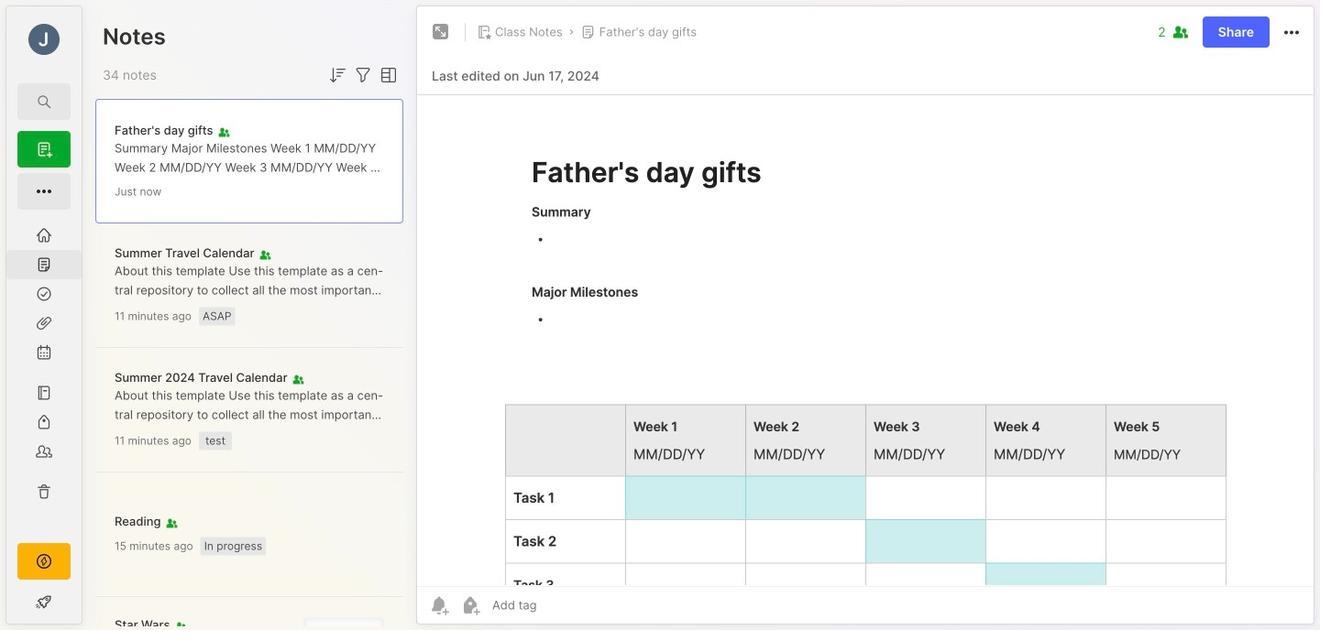 Task type: vqa. For each thing, say whether or not it's contained in the screenshot.
tab list associated with first row group
no



Task type: describe. For each thing, give the bounding box(es) containing it.
More actions field
[[1281, 21, 1303, 44]]

add a reminder image
[[428, 595, 450, 617]]

add filters image
[[352, 64, 374, 86]]

add tag image
[[459, 595, 481, 617]]

note window element
[[416, 6, 1315, 625]]

expand note image
[[430, 21, 452, 43]]

Sort options field
[[326, 64, 348, 86]]

click to expand image
[[80, 597, 94, 619]]

upgrade image
[[33, 551, 55, 573]]

new note image
[[33, 138, 55, 160]]

tree inside main element
[[6, 221, 82, 527]]

home image
[[35, 226, 53, 245]]

Note Editor text field
[[417, 94, 1314, 587]]

new note image
[[33, 181, 55, 203]]

Account field
[[6, 21, 82, 58]]

View options field
[[374, 64, 400, 86]]

edit search image
[[33, 91, 55, 113]]



Task type: locate. For each thing, give the bounding box(es) containing it.
account image
[[28, 24, 60, 55]]

tree
[[6, 221, 82, 527]]

Add tag field
[[490, 598, 628, 614]]

Add filters field
[[352, 64, 374, 86]]

Help and Learning task checklist field
[[6, 588, 82, 617]]

more actions image
[[1281, 22, 1303, 44]]

main element
[[0, 0, 88, 631]]



